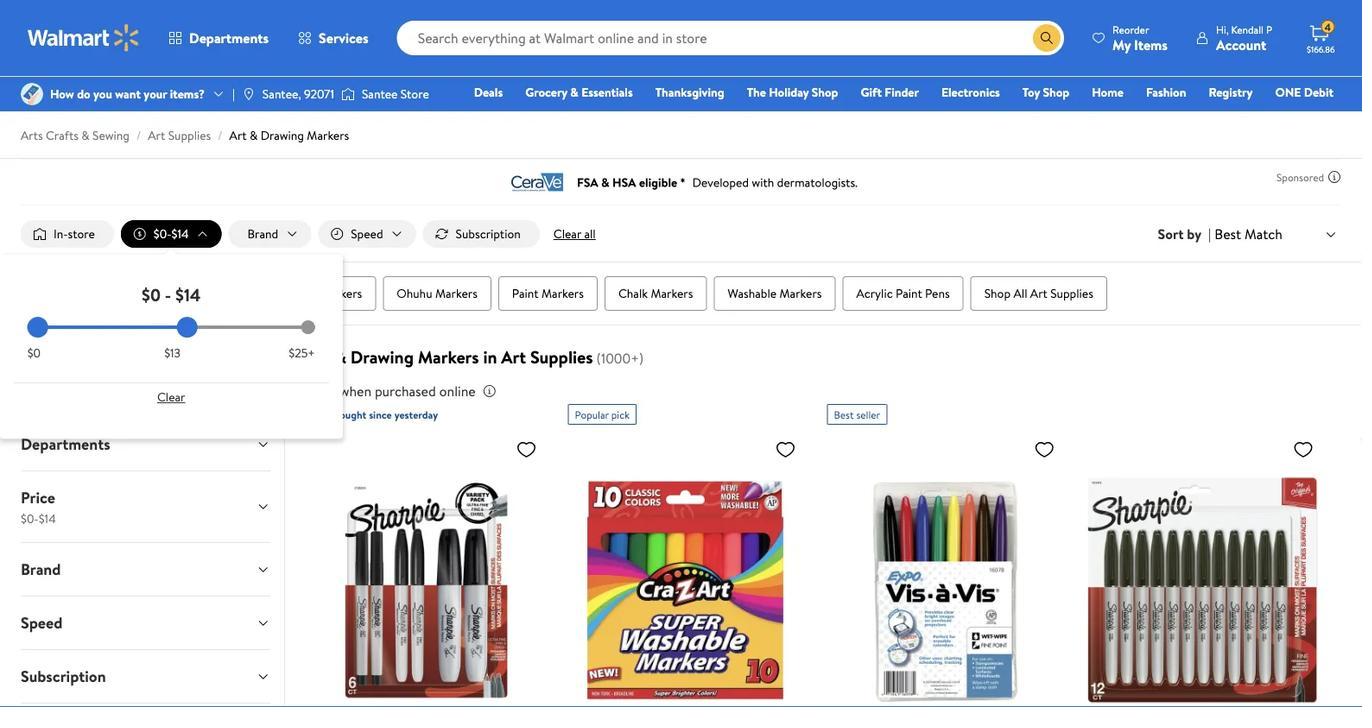 Task type: vqa. For each thing, say whether or not it's contained in the screenshot.
17
no



Task type: locate. For each thing, give the bounding box(es) containing it.
supplies down items? on the left top of page
[[168, 127, 211, 144]]

how
[[50, 85, 74, 102]]

1 vertical spatial brand
[[21, 559, 61, 580]]

legal information image
[[483, 385, 497, 398]]

/ right "sewing"
[[137, 127, 141, 144]]

1 vertical spatial $14
[[175, 283, 201, 307]]

markers right prismacolor
[[210, 285, 252, 302]]

list item
[[21, 379, 108, 410]]

chalk markers
[[619, 285, 693, 302]]

brand for the bottommost brand dropdown button
[[21, 559, 61, 580]]

art inside shop all art supplies link
[[1031, 285, 1048, 302]]

1 horizontal spatial price
[[306, 382, 336, 401]]

1 horizontal spatial supplies
[[530, 345, 593, 369]]

electronics
[[942, 84, 1000, 101]]

art right all on the top of page
[[1031, 285, 1048, 302]]

1 horizontal spatial paint
[[896, 285, 923, 302]]

chalk markers link
[[605, 277, 707, 311]]

0 horizontal spatial $0
[[27, 345, 41, 362]]

1 horizontal spatial brand
[[248, 226, 278, 242]]

purchased
[[375, 382, 436, 401]]

$14
[[172, 226, 189, 242], [175, 283, 201, 307], [39, 510, 56, 527]]

brand tab
[[7, 543, 284, 596]]

washable markers link
[[714, 277, 836, 311]]

price tab
[[7, 472, 284, 542]]

all
[[1014, 285, 1028, 302]]

departments up price $0-$14
[[21, 434, 110, 455]]

subscription inside subscription dropdown button
[[21, 666, 106, 688]]

clear down $13
[[157, 389, 185, 406]]

brand up posca markers link
[[248, 226, 278, 242]]

santee,
[[263, 85, 301, 102]]

1 vertical spatial price
[[21, 487, 55, 509]]

0 horizontal spatial supplies
[[168, 127, 211, 144]]

clear left all at the top of page
[[554, 226, 582, 242]]

markers inside 'link'
[[435, 285, 478, 302]]

online
[[439, 382, 476, 401]]

acrylic paint pens
[[857, 285, 950, 302]]

finder
[[885, 84, 919, 101]]

washable
[[728, 285, 777, 302]]

seller
[[857, 407, 881, 422]]

0 vertical spatial $0-
[[154, 226, 172, 242]]

departments inside tab
[[21, 434, 110, 455]]

0 vertical spatial speed button
[[318, 220, 416, 248]]

0 horizontal spatial departments
[[21, 434, 110, 455]]

shop left all on the top of page
[[985, 285, 1011, 302]]

subscription inside subscription button
[[456, 226, 521, 242]]

|
[[232, 85, 235, 102], [1209, 225, 1212, 244]]

0 horizontal spatial clear
[[157, 389, 185, 406]]

drawing down santee,
[[261, 127, 304, 144]]

posca
[[287, 285, 317, 302]]

/ right art supplies link
[[218, 127, 223, 144]]

paint
[[512, 285, 539, 302], [896, 285, 923, 302]]

1 horizontal spatial speed button
[[318, 220, 416, 248]]

speed button up posca markers
[[318, 220, 416, 248]]

shop right toy
[[1043, 84, 1070, 101]]

markers right ohuhu at the left of page
[[435, 285, 478, 302]]

0 horizontal spatial subscription
[[21, 666, 106, 688]]

1 vertical spatial $0-
[[21, 510, 39, 527]]

your
[[144, 85, 167, 102]]

1 vertical spatial best
[[834, 407, 854, 422]]

departments up items? on the left top of page
[[189, 29, 269, 48]]

markers right the posca
[[320, 285, 362, 302]]

chalk
[[619, 285, 648, 302]]

shop all art supplies
[[985, 285, 1094, 302]]

$0-$14 button
[[121, 220, 222, 248]]

0 vertical spatial brand
[[248, 226, 278, 242]]

markers right chalk
[[651, 285, 693, 302]]

0 vertical spatial $0
[[142, 283, 161, 307]]

departments button down "clear" button
[[7, 418, 284, 471]]

speed tab
[[7, 597, 284, 650]]

store
[[401, 85, 429, 102]]

0 vertical spatial |
[[232, 85, 235, 102]]

supplies for /
[[168, 127, 211, 144]]

1 horizontal spatial best
[[1215, 225, 1242, 244]]

0 horizontal spatial shop
[[812, 84, 839, 101]]

markers down clear all button
[[542, 285, 584, 302]]

1 vertical spatial departments button
[[7, 418, 284, 471]]

grocery
[[526, 84, 568, 101]]

 image
[[21, 83, 43, 105], [242, 87, 256, 101]]

$0
[[142, 283, 161, 307], [27, 345, 41, 362]]

markers right washable
[[780, 285, 822, 302]]

price when purchased online
[[306, 382, 476, 401]]

1 horizontal spatial speed
[[351, 226, 383, 242]]

0 horizontal spatial /
[[137, 127, 141, 144]]

brand button
[[229, 220, 311, 248], [7, 543, 284, 596]]

departments tab
[[7, 418, 284, 471]]

markers inside "link"
[[210, 285, 252, 302]]

one debit link
[[1268, 83, 1342, 102]]

4
[[1325, 20, 1332, 34]]

0 horizontal spatial best
[[834, 407, 854, 422]]

1 horizontal spatial shop
[[985, 285, 1011, 302]]

brand inside tab
[[21, 559, 61, 580]]

best for best match
[[1215, 225, 1242, 244]]

best
[[1215, 225, 1242, 244], [834, 407, 854, 422]]

shop inside "link"
[[1043, 84, 1070, 101]]

best inside popup button
[[1215, 225, 1242, 244]]

sponsored
[[1277, 170, 1325, 184]]

0 vertical spatial supplies
[[168, 127, 211, 144]]

brand for brand dropdown button to the top
[[248, 226, 278, 242]]

0 horizontal spatial |
[[232, 85, 235, 102]]

0 vertical spatial clear
[[554, 226, 582, 242]]

since
[[369, 408, 392, 423]]

brand down price $0-$14
[[21, 559, 61, 580]]

subscription button
[[7, 650, 284, 703]]

walmart+ link
[[1275, 107, 1342, 126]]

| right by
[[1209, 225, 1212, 244]]

2 horizontal spatial shop
[[1043, 84, 1070, 101]]

markers for ohuhu markers
[[435, 285, 478, 302]]

kendall
[[1232, 22, 1264, 37]]

prismacolor markers
[[145, 285, 252, 302]]

drawing up the price when purchased online
[[351, 345, 414, 369]]

clear button
[[27, 384, 315, 411]]

speed button
[[318, 220, 416, 248], [7, 597, 284, 650]]

$0 left filters
[[27, 345, 41, 362]]

supplies
[[168, 127, 211, 144], [1051, 285, 1094, 302], [530, 345, 593, 369]]

0 vertical spatial best
[[1215, 225, 1242, 244]]

1 vertical spatial supplies
[[1051, 285, 1094, 302]]

santee
[[362, 85, 398, 102]]

paint down subscription button
[[512, 285, 539, 302]]

deals link
[[466, 83, 511, 102]]

filters
[[86, 340, 128, 363]]

1 horizontal spatial subscription
[[456, 226, 521, 242]]

ad disclaimer and feedback for skylinedisplayad image
[[1328, 170, 1342, 184]]

tab
[[7, 704, 284, 708]]

match
[[1245, 225, 1283, 244]]

0 horizontal spatial brand
[[21, 559, 61, 580]]

clear inside button
[[157, 389, 185, 406]]

1 vertical spatial drawing
[[351, 345, 414, 369]]

1 horizontal spatial |
[[1209, 225, 1212, 244]]

& right the grocery
[[571, 84, 579, 101]]

$0 for $0
[[27, 345, 41, 362]]

acrylic
[[857, 285, 893, 302]]

shop right holiday
[[812, 84, 839, 101]]

1 paint from the left
[[512, 285, 539, 302]]

1 horizontal spatial departments
[[189, 29, 269, 48]]

clear inside button
[[554, 226, 582, 242]]

clear
[[554, 226, 582, 242], [157, 389, 185, 406]]

best right by
[[1215, 225, 1242, 244]]

1 vertical spatial clear
[[157, 389, 185, 406]]

Walmart Site-Wide search field
[[397, 21, 1065, 55]]

selected filters
[[21, 340, 128, 363]]

| right items? on the left top of page
[[232, 85, 235, 102]]

0 horizontal spatial speed button
[[7, 597, 284, 650]]

home link
[[1085, 83, 1132, 102]]

1 vertical spatial $0
[[27, 345, 41, 362]]

supplies right all on the top of page
[[1051, 285, 1094, 302]]

how do you want your items?
[[50, 85, 205, 102]]

0 vertical spatial departments button
[[154, 17, 283, 59]]

search icon image
[[1040, 31, 1054, 45]]

 image left the how
[[21, 83, 43, 105]]

bought
[[334, 408, 367, 423]]

1 horizontal spatial  image
[[242, 87, 256, 101]]

0 horizontal spatial $0-
[[21, 510, 39, 527]]

holiday
[[769, 84, 809, 101]]

speed button up subscription dropdown button
[[7, 597, 284, 650]]

2 vertical spatial supplies
[[530, 345, 593, 369]]

paint markers link
[[498, 277, 598, 311]]

1 horizontal spatial clear
[[554, 226, 582, 242]]

0 vertical spatial speed
[[351, 226, 383, 242]]

 image
[[341, 86, 355, 103]]

best match button
[[1212, 223, 1342, 246]]

add to favorites list, expo vis-a-vis wet erase marker set, fine tip, assorted colors, 8 count image
[[1034, 439, 1055, 461]]

$0 left - at the left top
[[142, 283, 161, 307]]

expo vis-a-vis wet erase marker set, fine tip, assorted colors, 8 count image
[[827, 432, 1062, 708]]

best left seller at right bottom
[[834, 407, 854, 422]]

paint left the pens
[[896, 285, 923, 302]]

0 horizontal spatial drawing
[[261, 127, 304, 144]]

fashion
[[1147, 84, 1187, 101]]

 image for santee, 92071
[[242, 87, 256, 101]]

1 horizontal spatial $0
[[142, 283, 161, 307]]

2 vertical spatial $14
[[39, 510, 56, 527]]

items?
[[170, 85, 205, 102]]

0 horizontal spatial paint
[[512, 285, 539, 302]]

1 vertical spatial |
[[1209, 225, 1212, 244]]

art supplies link
[[148, 127, 211, 144]]

markers
[[307, 127, 349, 144], [210, 285, 252, 302], [320, 285, 362, 302], [435, 285, 478, 302], [542, 285, 584, 302], [651, 285, 693, 302], [780, 285, 822, 302], [418, 345, 479, 369]]

1 horizontal spatial /
[[218, 127, 223, 144]]

1 vertical spatial subscription
[[21, 666, 106, 688]]

$0 range field
[[27, 326, 315, 329]]

subscription
[[456, 226, 521, 242], [21, 666, 106, 688]]

 image left santee,
[[242, 87, 256, 101]]

markers down 92071
[[307, 127, 349, 144]]

& right crafts
[[81, 127, 90, 144]]

in-store
[[54, 226, 95, 242]]

brand button up the posca
[[229, 220, 311, 248]]

electronics link
[[934, 83, 1008, 102]]

departments button up items? on the left top of page
[[154, 17, 283, 59]]

0 vertical spatial departments
[[189, 29, 269, 48]]

markers up online
[[418, 345, 479, 369]]

santee, 92071
[[263, 85, 334, 102]]

grocery & essentials
[[526, 84, 633, 101]]

brand button up speed tab
[[7, 543, 284, 596]]

0 vertical spatial subscription
[[456, 226, 521, 242]]

$14 inside price $0-$14
[[39, 510, 56, 527]]

$0 for $0 - $14
[[142, 283, 161, 307]]

0 vertical spatial price
[[306, 382, 336, 401]]

speed inside sort and filter section element
[[351, 226, 383, 242]]

art
[[148, 127, 165, 144], [229, 127, 247, 144], [1031, 285, 1048, 302], [306, 345, 331, 369], [501, 345, 526, 369]]

1 vertical spatial brand button
[[7, 543, 284, 596]]

$14 for $0 - $14
[[175, 283, 201, 307]]

brand inside sort and filter section element
[[248, 226, 278, 242]]

subscription tab
[[7, 650, 284, 703]]

shop all art supplies link
[[971, 277, 1108, 311]]

0 horizontal spatial price
[[21, 487, 55, 509]]

0 vertical spatial $14
[[172, 226, 189, 242]]

art & drawing markers link
[[229, 127, 349, 144]]

paint markers
[[512, 285, 584, 302]]

pens
[[925, 285, 950, 302]]

gift
[[861, 84, 882, 101]]

1 horizontal spatial $0-
[[154, 226, 172, 242]]

add to favorites list, cra-z-art classic multicolor broad line washable markers, 10 count, back to school supplies image
[[775, 439, 796, 461]]

0 vertical spatial brand button
[[229, 220, 311, 248]]

$14 inside dropdown button
[[172, 226, 189, 242]]

price inside price $0-$14
[[21, 487, 55, 509]]

supplies left the (1000+) at left
[[530, 345, 593, 369]]

speed
[[351, 226, 383, 242], [21, 612, 63, 634]]

$0-
[[154, 226, 172, 242], [21, 510, 39, 527]]

0 horizontal spatial speed
[[21, 612, 63, 634]]

clear for clear
[[157, 389, 185, 406]]

1 vertical spatial departments
[[21, 434, 110, 455]]

the
[[747, 84, 766, 101]]

ohuhu markers
[[397, 285, 478, 302]]

0 horizontal spatial  image
[[21, 83, 43, 105]]

| inside sort and filter section element
[[1209, 225, 1212, 244]]

1 vertical spatial speed
[[21, 612, 63, 634]]



Task type: describe. For each thing, give the bounding box(es) containing it.
markers for chalk markers
[[651, 285, 693, 302]]

92071
[[304, 85, 334, 102]]

$0 - $14
[[142, 283, 201, 307]]

in-
[[54, 226, 68, 242]]

home
[[1092, 84, 1124, 101]]

washable markers
[[728, 285, 822, 302]]

clear all
[[554, 226, 596, 242]]

thanksgiving link
[[648, 83, 732, 102]]

$166.86
[[1307, 43, 1335, 55]]

services
[[319, 29, 369, 48]]

prismacolor markers link
[[131, 277, 266, 311]]

hi,
[[1217, 22, 1229, 37]]

toy shop link
[[1015, 83, 1078, 102]]

walmart+
[[1283, 108, 1334, 125]]

services button
[[283, 17, 383, 59]]

essentials
[[582, 84, 633, 101]]

santee store
[[362, 85, 429, 102]]

fashion link
[[1139, 83, 1194, 102]]

when
[[340, 382, 372, 401]]

best match
[[1215, 225, 1283, 244]]

reorder my items
[[1113, 22, 1168, 54]]

walmart image
[[28, 24, 140, 52]]

you
[[93, 85, 112, 102]]

markers for paint markers
[[542, 285, 584, 302]]

(1000+)
[[597, 349, 644, 368]]

sharpie permanent markers, fine point, black, 12 count image
[[1086, 432, 1321, 708]]

2 horizontal spatial supplies
[[1051, 285, 1094, 302]]

all
[[584, 226, 596, 242]]

art up 100+
[[306, 345, 331, 369]]

price for when
[[306, 382, 336, 401]]

subscription button
[[423, 220, 540, 248]]

popular pick
[[575, 407, 630, 422]]

the holiday shop
[[747, 84, 839, 101]]

Search search field
[[397, 21, 1065, 55]]

$14 for price $0-$14
[[39, 510, 56, 527]]

markers for washable markers
[[780, 285, 822, 302]]

items
[[1135, 35, 1168, 54]]

add to favorites list, sharpie permanent markers, fine point, black, 12 count image
[[1293, 439, 1314, 461]]

speed inside tab
[[21, 612, 63, 634]]

reorder
[[1113, 22, 1150, 37]]

applied filters section element
[[21, 340, 128, 363]]

account
[[1217, 35, 1267, 54]]

2 paint from the left
[[896, 285, 923, 302]]

$0-$14
[[154, 226, 189, 242]]

registry link
[[1201, 83, 1261, 102]]

gift finder
[[861, 84, 919, 101]]

store
[[68, 226, 95, 242]]

100+ bought since yesterday
[[309, 408, 438, 423]]

one debit walmart+
[[1276, 84, 1334, 125]]

ohuhu markers link
[[383, 277, 492, 311]]

best for best seller
[[834, 407, 854, 422]]

one
[[1276, 84, 1302, 101]]

debit
[[1304, 84, 1334, 101]]

& up when
[[335, 345, 346, 369]]

grocery & essentials link
[[518, 83, 641, 102]]

$0- inside dropdown button
[[154, 226, 172, 242]]

supplies for in
[[530, 345, 593, 369]]

art right in
[[501, 345, 526, 369]]

toy
[[1023, 84, 1040, 101]]

sharpie permanent markers, multi-tip pack, fine/ultra fine/chisel tip, black, 6 count image
[[309, 432, 544, 708]]

art down your
[[148, 127, 165, 144]]

clear for clear all
[[554, 226, 582, 242]]

markers for prismacolor markers
[[210, 285, 252, 302]]

yesterday
[[395, 408, 438, 423]]

prismacolor
[[145, 285, 207, 302]]

markers for posca markers
[[320, 285, 362, 302]]

sort by |
[[1158, 225, 1212, 244]]

sort and filter section element
[[0, 207, 1363, 262]]

registry
[[1209, 84, 1253, 101]]

add to favorites list, sharpie permanent markers, multi-tip pack, fine/ultra fine/chisel tip, black, 6 count image
[[516, 439, 537, 461]]

in-store button
[[21, 220, 114, 248]]

2 / from the left
[[218, 127, 223, 144]]

acrylic paint pens link
[[843, 277, 964, 311]]

p
[[1267, 22, 1273, 37]]

0 vertical spatial drawing
[[261, 127, 304, 144]]

1 horizontal spatial drawing
[[351, 345, 414, 369]]

art right art supplies link
[[229, 127, 247, 144]]

by
[[1187, 225, 1202, 244]]

best seller
[[834, 407, 881, 422]]

$0- inside price $0-$14
[[21, 510, 39, 527]]

posca markers
[[287, 285, 362, 302]]

price $0-$14
[[21, 487, 56, 527]]

& right art supplies link
[[250, 127, 258, 144]]

price for $0-
[[21, 487, 55, 509]]

sewing
[[92, 127, 130, 144]]

$25+
[[289, 345, 315, 362]]

gift finder link
[[853, 83, 927, 102]]

do
[[77, 85, 90, 102]]

clear all button
[[547, 220, 603, 248]]

the holiday shop link
[[739, 83, 846, 102]]

1 vertical spatial speed button
[[7, 597, 284, 650]]

-
[[165, 283, 171, 307]]

arts crafts & sewing / art supplies / art & drawing markers
[[21, 127, 349, 144]]

$13
[[164, 345, 181, 362]]

1 / from the left
[[137, 127, 141, 144]]

toy shop
[[1023, 84, 1070, 101]]

art & drawing markers in art supplies (1000+)
[[306, 345, 644, 369]]

cra-z-art classic multicolor broad line washable markers, 10 count, back to school supplies image
[[568, 432, 803, 708]]

 image for how do you want your items?
[[21, 83, 43, 105]]

thanksgiving
[[656, 84, 725, 101]]



